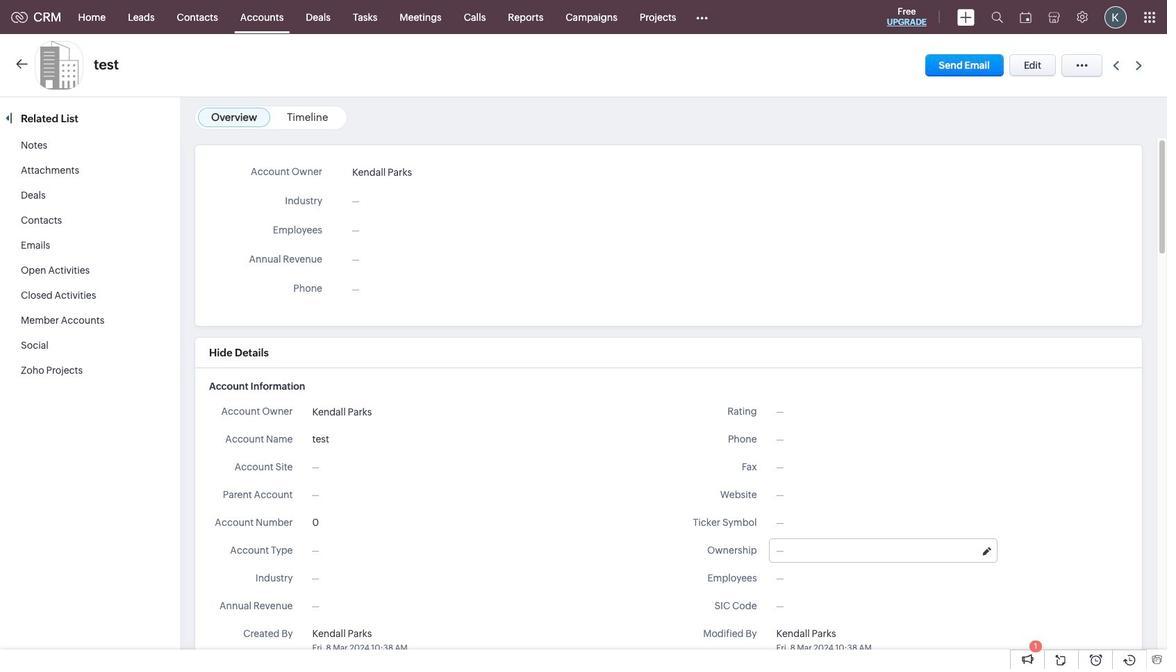 Task type: locate. For each thing, give the bounding box(es) containing it.
search image
[[992, 11, 1004, 23]]

previous record image
[[1113, 61, 1120, 70]]

search element
[[983, 0, 1012, 34]]

create menu element
[[949, 0, 983, 34]]



Task type: vqa. For each thing, say whether or not it's contained in the screenshot.
Pick
no



Task type: describe. For each thing, give the bounding box(es) containing it.
calendar image
[[1020, 11, 1032, 23]]

next record image
[[1136, 61, 1145, 70]]

Other Modules field
[[688, 6, 718, 28]]

create menu image
[[958, 9, 975, 25]]

profile image
[[1105, 6, 1127, 28]]

logo image
[[11, 11, 28, 23]]

profile element
[[1097, 0, 1136, 34]]



